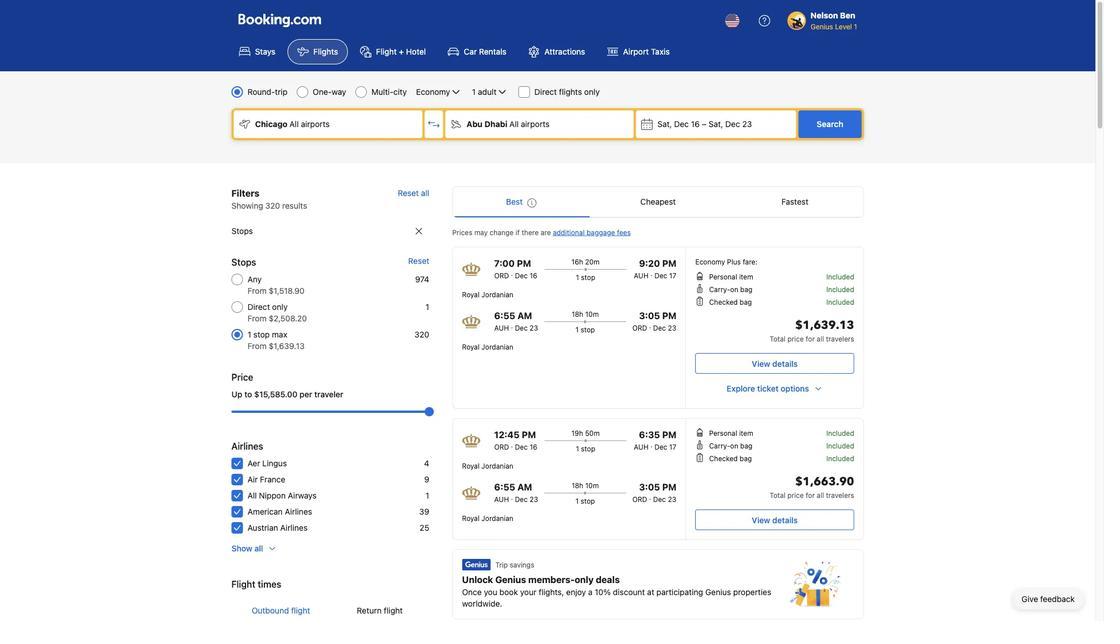 Task type: locate. For each thing, give the bounding box(es) containing it.
0 vertical spatial checked
[[710, 298, 738, 306]]

2 6:55 from the top
[[494, 482, 516, 493]]

per
[[300, 390, 312, 399]]

flight inside 'link'
[[376, 47, 397, 56]]

1 10m from the top
[[586, 310, 599, 318]]

stops up any
[[232, 257, 256, 268]]

pm right 9:20
[[663, 258, 677, 269]]

airlines up aer at the bottom left of page
[[232, 441, 263, 452]]

17 inside 6:35 pm auh . dec 17
[[670, 443, 677, 451]]

16 for $1,663.90
[[530, 443, 538, 451]]

1 am from the top
[[518, 310, 532, 321]]

1 vertical spatial stops
[[232, 257, 256, 268]]

16 for $1,639.13
[[530, 272, 538, 280]]

nippon
[[259, 491, 286, 501]]

10m
[[586, 310, 599, 318], [586, 482, 599, 490]]

pm right 6:35
[[663, 429, 677, 440]]

1 horizontal spatial genius
[[706, 588, 731, 597]]

2 sat, from the left
[[709, 119, 724, 129]]

hotel
[[406, 47, 426, 56]]

abu
[[467, 119, 483, 129]]

0 vertical spatial 320
[[265, 201, 280, 211]]

0 horizontal spatial genius
[[496, 574, 526, 585]]

+
[[399, 47, 404, 56]]

your
[[520, 588, 537, 597]]

all right chicago
[[290, 119, 299, 129]]

0 vertical spatial travelers
[[826, 335, 855, 343]]

change
[[490, 228, 514, 236]]

1 vertical spatial flight
[[232, 579, 256, 590]]

cheapest button
[[590, 187, 727, 217]]

1 horizontal spatial 320
[[415, 330, 429, 339]]

0 horizontal spatial sat,
[[658, 119, 672, 129]]

total inside '$1,663.90 total price for all travelers'
[[770, 491, 786, 499]]

. inside 9:20 pm auh . dec 17
[[651, 269, 653, 277]]

1 vertical spatial on
[[731, 442, 739, 450]]

0 vertical spatial carry-
[[710, 285, 731, 293]]

2 on from the top
[[731, 442, 739, 450]]

only up a
[[575, 574, 594, 585]]

2 3:05 from the top
[[639, 482, 660, 493]]

3:05 down 9:20 pm auh . dec 17
[[639, 310, 660, 321]]

flight right return
[[384, 606, 403, 616]]

0 vertical spatial stops
[[232, 226, 253, 236]]

0 horizontal spatial economy
[[416, 87, 450, 97]]

1 total from the top
[[770, 335, 786, 343]]

4 included from the top
[[827, 429, 855, 437]]

1 vertical spatial $1,639.13
[[269, 341, 305, 351]]

1 vertical spatial 10m
[[586, 482, 599, 490]]

1 vertical spatial view
[[752, 515, 771, 525]]

1 3:05 pm ord . dec 23 from the top
[[633, 310, 677, 332]]

. down 12:45
[[511, 441, 513, 449]]

3:05
[[639, 310, 660, 321], [639, 482, 660, 493]]

2 total from the top
[[770, 491, 786, 499]]

2 18h 10m from the top
[[572, 482, 599, 490]]

travelers inside $1,639.13 total price for all travelers
[[826, 335, 855, 343]]

round-
[[248, 87, 275, 97]]

view details for $1,663.90
[[752, 515, 798, 525]]

0 vertical spatial 3:05
[[639, 310, 660, 321]]

0 vertical spatial checked bag
[[710, 298, 752, 306]]

flight for return flight
[[384, 606, 403, 616]]

enjoy
[[566, 588, 586, 597]]

2 checked bag from the top
[[710, 455, 752, 463]]

1 vertical spatial reset
[[408, 256, 429, 266]]

10m down 20m
[[586, 310, 599, 318]]

economy left plus
[[696, 258, 725, 266]]

1 18h from the top
[[572, 310, 584, 318]]

flights
[[559, 87, 582, 97]]

0 vertical spatial 6:55 am auh . dec 23
[[494, 310, 538, 332]]

view details up explore ticket options button
[[752, 359, 798, 368]]

economy
[[416, 87, 450, 97], [696, 258, 725, 266]]

2 3:05 pm ord . dec 23 from the top
[[633, 482, 677, 503]]

10%
[[595, 588, 611, 597]]

1 18h 10m from the top
[[572, 310, 599, 318]]

pm inside 7:00 pm ord . dec 16
[[517, 258, 531, 269]]

6:55 down 7:00 pm ord . dec 16
[[494, 310, 516, 321]]

2 vertical spatial 16
[[530, 443, 538, 451]]

genius down nelson
[[811, 22, 834, 30]]

genius up book
[[496, 574, 526, 585]]

personal item down explore
[[710, 429, 754, 437]]

1 horizontal spatial sat,
[[709, 119, 724, 129]]

france
[[260, 475, 285, 484]]

. inside 7:00 pm ord . dec 16
[[511, 269, 513, 277]]

1 vertical spatial tab list
[[232, 596, 429, 621]]

item
[[740, 273, 754, 281], [740, 429, 754, 437]]

0 vertical spatial 16
[[691, 119, 700, 129]]

airports down "one-"
[[301, 119, 330, 129]]

1 vertical spatial view details
[[752, 515, 798, 525]]

0 vertical spatial am
[[518, 310, 532, 321]]

carry-
[[710, 285, 731, 293], [710, 442, 731, 450]]

price down $1,663.90
[[788, 491, 804, 499]]

price
[[788, 335, 804, 343], [788, 491, 804, 499]]

1 vertical spatial only
[[272, 302, 288, 312]]

1 from from the top
[[248, 286, 267, 296]]

18h 10m down 16h 20m
[[572, 310, 599, 318]]

0 vertical spatial view details
[[752, 359, 798, 368]]

2 price from the top
[[788, 491, 804, 499]]

for
[[806, 335, 815, 343], [806, 491, 815, 499]]

0 horizontal spatial flight
[[232, 579, 256, 590]]

3:05 pm ord . dec 23 down 9:20 pm auh . dec 17
[[633, 310, 677, 332]]

tab list containing best
[[453, 187, 864, 218]]

booking.com logo image
[[238, 14, 321, 27], [238, 14, 321, 27]]

2 details from the top
[[773, 515, 798, 525]]

18h down 16h
[[572, 310, 584, 318]]

pm down 6:35 pm auh . dec 17
[[663, 482, 677, 493]]

1 3:05 from the top
[[639, 310, 660, 321]]

320 down 974
[[415, 330, 429, 339]]

flight left +
[[376, 47, 397, 56]]

ord inside 7:00 pm ord . dec 16
[[494, 272, 509, 280]]

sat, left the –
[[658, 119, 672, 129]]

17 for $1,663.90
[[670, 443, 677, 451]]

genius
[[811, 22, 834, 30], [496, 574, 526, 585], [706, 588, 731, 597]]

1 horizontal spatial economy
[[696, 258, 725, 266]]

personal down explore
[[710, 429, 738, 437]]

view details button
[[696, 353, 855, 374], [696, 510, 855, 530]]

am down 7:00 pm ord . dec 16
[[518, 310, 532, 321]]

pm right 12:45
[[522, 429, 536, 440]]

1 17 from the top
[[670, 272, 677, 280]]

airport taxis
[[623, 47, 670, 56]]

price up options
[[788, 335, 804, 343]]

3 from from the top
[[248, 341, 267, 351]]

car rentals link
[[438, 39, 516, 64]]

0 vertical spatial 18h 10m
[[572, 310, 599, 318]]

genius left properties
[[706, 588, 731, 597]]

all down air
[[248, 491, 257, 501]]

23
[[743, 119, 752, 129], [530, 324, 538, 332], [668, 324, 677, 332], [530, 495, 538, 503], [668, 495, 677, 503]]

18h 10m down 19h 50m
[[572, 482, 599, 490]]

unlock
[[462, 574, 493, 585]]

0 vertical spatial reset
[[398, 188, 419, 198]]

travelers inside '$1,663.90 total price for all travelers'
[[826, 491, 855, 499]]

stops down showing
[[232, 226, 253, 236]]

view for $1,663.90
[[752, 515, 771, 525]]

1 vertical spatial checked bag
[[710, 455, 752, 463]]

0 horizontal spatial flight
[[291, 606, 310, 616]]

1 vertical spatial 6:55 am auh . dec 23
[[494, 482, 538, 503]]

1 vertical spatial travelers
[[826, 491, 855, 499]]

showing 320 results
[[232, 201, 307, 211]]

0 vertical spatial on
[[731, 285, 739, 293]]

0 vertical spatial from
[[248, 286, 267, 296]]

all nippon airways
[[248, 491, 317, 501]]

12:45 pm ord . dec 16
[[494, 429, 538, 451]]

1 included from the top
[[827, 273, 855, 281]]

1 horizontal spatial flight
[[376, 47, 397, 56]]

0 horizontal spatial airports
[[301, 119, 330, 129]]

2 6:55 am auh . dec 23 from the top
[[494, 482, 538, 503]]

1 adult
[[472, 87, 497, 97]]

2 stops from the top
[[232, 257, 256, 268]]

direct inside direct only from $2,508.20
[[248, 302, 270, 312]]

flight left times
[[232, 579, 256, 590]]

book
[[500, 588, 518, 597]]

flight right the outbound
[[291, 606, 310, 616]]

2 view from the top
[[752, 515, 771, 525]]

2 royal jordanian from the top
[[462, 343, 514, 351]]

1 6:55 am auh . dec 23 from the top
[[494, 310, 538, 332]]

1 vertical spatial item
[[740, 429, 754, 437]]

1 vertical spatial details
[[773, 515, 798, 525]]

0 horizontal spatial all
[[248, 491, 257, 501]]

traveler
[[314, 390, 344, 399]]

0 vertical spatial for
[[806, 335, 815, 343]]

1 view details from the top
[[752, 359, 798, 368]]

flights,
[[539, 588, 564, 597]]

am
[[518, 310, 532, 321], [518, 482, 532, 493]]

times
[[258, 579, 281, 590]]

3:05 pm ord . dec 23 for $1,663.90
[[633, 482, 677, 503]]

reset for reset all
[[398, 188, 419, 198]]

for up options
[[806, 335, 815, 343]]

view details for $1,639.13
[[752, 359, 798, 368]]

0 vertical spatial details
[[773, 359, 798, 368]]

18h for $1,663.90
[[572, 482, 584, 490]]

1 vertical spatial 18h
[[572, 482, 584, 490]]

outbound flight
[[252, 606, 310, 616]]

air france
[[248, 475, 285, 484]]

flight times
[[232, 579, 281, 590]]

travelers
[[826, 335, 855, 343], [826, 491, 855, 499]]

0 vertical spatial view
[[752, 359, 771, 368]]

0 vertical spatial 3:05 pm ord . dec 23
[[633, 310, 677, 332]]

3 included from the top
[[827, 298, 855, 306]]

view details button for $1,639.13
[[696, 353, 855, 374]]

0 vertical spatial 18h
[[572, 310, 584, 318]]

2 airports from the left
[[521, 119, 550, 129]]

2 10m from the top
[[586, 482, 599, 490]]

1 vertical spatial 18h 10m
[[572, 482, 599, 490]]

0 horizontal spatial direct
[[248, 302, 270, 312]]

. inside 6:35 pm auh . dec 17
[[651, 441, 653, 449]]

$15,585.00
[[254, 390, 298, 399]]

0 vertical spatial $1,639.13
[[796, 318, 855, 333]]

39
[[419, 507, 429, 517]]

pm right 7:00
[[517, 258, 531, 269]]

320 left "results"
[[265, 201, 280, 211]]

any from $1,518.90
[[248, 275, 305, 296]]

2 vertical spatial only
[[575, 574, 594, 585]]

16 inside 7:00 pm ord . dec 16
[[530, 272, 538, 280]]

5 included from the top
[[827, 442, 855, 450]]

10m down 50m on the right of the page
[[586, 482, 599, 490]]

1 vertical spatial 17
[[670, 443, 677, 451]]

18h down 19h
[[572, 482, 584, 490]]

18h
[[572, 310, 584, 318], [572, 482, 584, 490]]

dec inside 6:35 pm auh . dec 17
[[655, 443, 668, 451]]

0 vertical spatial item
[[740, 273, 754, 281]]

airports right dhabi
[[521, 119, 550, 129]]

reset for reset
[[408, 256, 429, 266]]

. down 9:20 pm auh . dec 17
[[649, 322, 652, 330]]

total inside $1,639.13 total price for all travelers
[[770, 335, 786, 343]]

0 vertical spatial 6:55
[[494, 310, 516, 321]]

1 horizontal spatial direct
[[535, 87, 557, 97]]

1 travelers from the top
[[826, 335, 855, 343]]

3:05 for $1,663.90
[[639, 482, 660, 493]]

1 vertical spatial total
[[770, 491, 786, 499]]

1 sat, from the left
[[658, 119, 672, 129]]

0 vertical spatial genius
[[811, 22, 834, 30]]

4 royal jordanian from the top
[[462, 514, 514, 522]]

1 vertical spatial view details button
[[696, 510, 855, 530]]

0 vertical spatial total
[[770, 335, 786, 343]]

25
[[420, 523, 429, 533]]

1 horizontal spatial tab list
[[453, 187, 864, 218]]

1 flight from the left
[[291, 606, 310, 616]]

2 view details from the top
[[752, 515, 798, 525]]

bag
[[741, 285, 753, 293], [740, 298, 752, 306], [741, 442, 753, 450], [740, 455, 752, 463]]

2 view details button from the top
[[696, 510, 855, 530]]

flight
[[291, 606, 310, 616], [384, 606, 403, 616]]

0 vertical spatial carry-on bag
[[710, 285, 753, 293]]

all right dhabi
[[510, 119, 519, 129]]

1 vertical spatial personal
[[710, 429, 738, 437]]

3 jordanian from the top
[[482, 462, 514, 470]]

personal down economy plus fare:
[[710, 273, 738, 281]]

view details button down '$1,663.90 total price for all travelers'
[[696, 510, 855, 530]]

item down fare:
[[740, 273, 754, 281]]

price inside $1,639.13 total price for all travelers
[[788, 335, 804, 343]]

2 flight from the left
[[384, 606, 403, 616]]

1 on from the top
[[731, 285, 739, 293]]

1 vertical spatial for
[[806, 491, 815, 499]]

$1,639.13
[[796, 318, 855, 333], [269, 341, 305, 351]]

economy right city
[[416, 87, 450, 97]]

airlines down american airlines
[[280, 523, 308, 533]]

1 horizontal spatial flight
[[384, 606, 403, 616]]

from down any
[[248, 286, 267, 296]]

view details down '$1,663.90 total price for all travelers'
[[752, 515, 798, 525]]

only up $2,508.20
[[272, 302, 288, 312]]

checked
[[710, 298, 738, 306], [710, 455, 738, 463]]

direct down any from $1,518.90
[[248, 302, 270, 312]]

fare:
[[743, 258, 758, 266]]

2 included from the top
[[827, 285, 855, 293]]

1 vertical spatial checked
[[710, 455, 738, 463]]

explore
[[727, 384, 756, 394]]

2 18h from the top
[[572, 482, 584, 490]]

1 vertical spatial 3:05
[[639, 482, 660, 493]]

genius inside nelson ben genius level 1
[[811, 22, 834, 30]]

on down plus
[[731, 285, 739, 293]]

$1,663.90
[[796, 474, 855, 490]]

1 vertical spatial from
[[248, 314, 267, 323]]

sat, right the –
[[709, 119, 724, 129]]

1 view details button from the top
[[696, 353, 855, 374]]

2 from from the top
[[248, 314, 267, 323]]

1 royal from the top
[[462, 291, 480, 299]]

. inside the 12:45 pm ord . dec 16
[[511, 441, 513, 449]]

17
[[670, 272, 677, 280], [670, 443, 677, 451]]

up
[[232, 390, 242, 399]]

2 vertical spatial airlines
[[280, 523, 308, 533]]

on
[[731, 285, 739, 293], [731, 442, 739, 450]]

9:20 pm auh . dec 17
[[634, 258, 677, 280]]

$1,639.13 inside $1,639.13 total price for all travelers
[[796, 318, 855, 333]]

pm inside 6:35 pm auh . dec 17
[[663, 429, 677, 440]]

6:55 down the 12:45 pm ord . dec 16
[[494, 482, 516, 493]]

pm inside 9:20 pm auh . dec 17
[[663, 258, 677, 269]]

at
[[647, 588, 655, 597]]

1 vertical spatial carry-
[[710, 442, 731, 450]]

2 17 from the top
[[670, 443, 677, 451]]

0 vertical spatial personal
[[710, 273, 738, 281]]

. down 7:00 pm ord . dec 16
[[511, 322, 513, 330]]

travelers for $1,663.90
[[826, 491, 855, 499]]

chicago
[[255, 119, 288, 129]]

flight for outbound flight
[[291, 606, 310, 616]]

18h 10m
[[572, 310, 599, 318], [572, 482, 599, 490]]

only right flights on the right of the page
[[584, 87, 600, 97]]

3:05 pm ord . dec 23 for $1,639.13
[[633, 310, 677, 332]]

6 included from the top
[[827, 455, 855, 463]]

1 vertical spatial airlines
[[285, 507, 312, 517]]

for inside '$1,663.90 total price for all travelers'
[[806, 491, 815, 499]]

1 vertical spatial price
[[788, 491, 804, 499]]

1 for from the top
[[806, 335, 815, 343]]

0 horizontal spatial tab list
[[232, 596, 429, 621]]

am down the 12:45 pm ord . dec 16
[[518, 482, 532, 493]]

2 vertical spatial from
[[248, 341, 267, 351]]

2 for from the top
[[806, 491, 815, 499]]

reset inside reset all button
[[398, 188, 419, 198]]

2 personal from the top
[[710, 429, 738, 437]]

1 vertical spatial economy
[[696, 258, 725, 266]]

view details button up explore ticket options button
[[696, 353, 855, 374]]

0 vertical spatial tab list
[[453, 187, 864, 218]]

. down 6:35
[[651, 441, 653, 449]]

view for $1,639.13
[[752, 359, 771, 368]]

airways
[[288, 491, 317, 501]]

for inside $1,639.13 total price for all travelers
[[806, 335, 815, 343]]

6:55 am auh . dec 23 down the 12:45 pm ord . dec 16
[[494, 482, 538, 503]]

16 inside the 12:45 pm ord . dec 16
[[530, 443, 538, 451]]

3:05 down 6:35 pm auh . dec 17
[[639, 482, 660, 493]]

search
[[817, 119, 844, 129]]

auh
[[634, 272, 649, 280], [494, 324, 509, 332], [634, 443, 649, 451], [494, 495, 509, 503]]

1 vertical spatial genius
[[496, 574, 526, 585]]

1 vertical spatial am
[[518, 482, 532, 493]]

2 horizontal spatial genius
[[811, 22, 834, 30]]

for down $1,663.90
[[806, 491, 815, 499]]

from inside any from $1,518.90
[[248, 286, 267, 296]]

1 price from the top
[[788, 335, 804, 343]]

1 vertical spatial carry-on bag
[[710, 442, 753, 450]]

2 royal from the top
[[462, 343, 480, 351]]

royal
[[462, 291, 480, 299], [462, 343, 480, 351], [462, 462, 480, 470], [462, 514, 480, 522]]

0 vertical spatial view details button
[[696, 353, 855, 374]]

2 personal item from the top
[[710, 429, 754, 437]]

0 vertical spatial direct
[[535, 87, 557, 97]]

dec inside 7:00 pm ord . dec 16
[[515, 272, 528, 280]]

3 royal jordanian from the top
[[462, 462, 514, 470]]

3:05 pm ord . dec 23 down 6:35 pm auh . dec 17
[[633, 482, 677, 503]]

ord inside the 12:45 pm ord . dec 16
[[494, 443, 509, 451]]

jordanian
[[482, 291, 514, 299], [482, 343, 514, 351], [482, 462, 514, 470], [482, 514, 514, 522]]

from up price
[[248, 341, 267, 351]]

0 vertical spatial economy
[[416, 87, 450, 97]]

1 vertical spatial 320
[[415, 330, 429, 339]]

1 details from the top
[[773, 359, 798, 368]]

1 6:55 from the top
[[494, 310, 516, 321]]

2 am from the top
[[518, 482, 532, 493]]

only inside direct only from $2,508.20
[[272, 302, 288, 312]]

0 vertical spatial personal item
[[710, 273, 754, 281]]

details
[[773, 359, 798, 368], [773, 515, 798, 525]]

american airlines
[[248, 507, 312, 517]]

tab list
[[453, 187, 864, 218], [232, 596, 429, 621]]

airlines for austrian airlines
[[280, 523, 308, 533]]

1 vertical spatial direct
[[248, 302, 270, 312]]

personal
[[710, 273, 738, 281], [710, 429, 738, 437]]

0 horizontal spatial 320
[[265, 201, 280, 211]]

view
[[752, 359, 771, 368], [752, 515, 771, 525]]

1 vertical spatial 6:55
[[494, 482, 516, 493]]

price inside '$1,663.90 total price for all travelers'
[[788, 491, 804, 499]]

0 horizontal spatial $1,639.13
[[269, 341, 305, 351]]

4 royal from the top
[[462, 514, 480, 522]]

details down '$1,663.90 total price for all travelers'
[[773, 515, 798, 525]]

6:55 am auh . dec 23 down 7:00 pm ord . dec 16
[[494, 310, 538, 332]]

3:05 pm ord . dec 23
[[633, 310, 677, 332], [633, 482, 677, 503]]

1 view from the top
[[752, 359, 771, 368]]

for for $1,663.90
[[806, 491, 815, 499]]

details up options
[[773, 359, 798, 368]]

1 horizontal spatial $1,639.13
[[796, 318, 855, 333]]

trip savings
[[496, 561, 535, 569]]

best image
[[528, 198, 537, 208]]

genius image
[[462, 559, 491, 571], [462, 559, 491, 571], [790, 562, 841, 608]]

return flight button
[[331, 596, 429, 621]]

item down explore
[[740, 429, 754, 437]]

from up 1 stop max from $1,639.13
[[248, 314, 267, 323]]

1 vertical spatial 16
[[530, 272, 538, 280]]

only
[[584, 87, 600, 97], [272, 302, 288, 312], [575, 574, 594, 585]]

personal item down plus
[[710, 273, 754, 281]]

airlines down airways
[[285, 507, 312, 517]]

adult
[[478, 87, 497, 97]]

outbound
[[252, 606, 289, 616]]

direct left flights on the right of the page
[[535, 87, 557, 97]]

multi-
[[372, 87, 394, 97]]

2 travelers from the top
[[826, 491, 855, 499]]

on down explore
[[731, 442, 739, 450]]

. down 7:00
[[511, 269, 513, 277]]

1 stops from the top
[[232, 226, 253, 236]]

all
[[421, 188, 429, 198], [817, 335, 824, 343], [817, 491, 824, 499], [255, 544, 263, 553]]

. down 9:20
[[651, 269, 653, 277]]

1 horizontal spatial airports
[[521, 119, 550, 129]]

attractions link
[[519, 39, 595, 64]]

17 inside 9:20 pm auh . dec 17
[[670, 272, 677, 280]]

0 vertical spatial 17
[[670, 272, 677, 280]]

auh inside 6:35 pm auh . dec 17
[[634, 443, 649, 451]]

pm down 9:20 pm auh . dec 17
[[663, 310, 677, 321]]

fastest
[[782, 197, 809, 207]]



Task type: vqa. For each thing, say whether or not it's contained in the screenshot.
11:59 to the top
no



Task type: describe. For each thing, give the bounding box(es) containing it.
1 inside 1 stop max from $1,639.13
[[248, 330, 251, 339]]

direct for direct flights only
[[535, 87, 557, 97]]

16 inside dropdown button
[[691, 119, 700, 129]]

stays link
[[229, 39, 285, 64]]

baggage
[[587, 228, 615, 236]]

properties
[[734, 588, 772, 597]]

worldwide.
[[462, 599, 502, 609]]

1 carry-on bag from the top
[[710, 285, 753, 293]]

only inside unlock genius members-only deals once you book your flights, enjoy a 10% discount at participating genius properties worldwide.
[[575, 574, 594, 585]]

trip
[[496, 561, 508, 569]]

price for $1,663.90
[[788, 491, 804, 499]]

6:55 for $1,639.13
[[494, 310, 516, 321]]

1 checked from the top
[[710, 298, 738, 306]]

3:05 for $1,639.13
[[639, 310, 660, 321]]

total for $1,663.90
[[770, 491, 786, 499]]

0 vertical spatial only
[[584, 87, 600, 97]]

ben
[[841, 11, 856, 20]]

direct only from $2,508.20
[[248, 302, 307, 323]]

1 stop max from $1,639.13
[[248, 330, 305, 351]]

18h 10m for $1,639.13
[[572, 310, 599, 318]]

filters
[[232, 188, 260, 199]]

dhabi
[[485, 119, 508, 129]]

6:55 for $1,663.90
[[494, 482, 516, 493]]

give feedback
[[1022, 595, 1075, 604]]

unlock genius members-only deals once you book your flights, enjoy a 10% discount at participating genius properties worldwide.
[[462, 574, 772, 609]]

options
[[781, 384, 810, 394]]

explore ticket options button
[[696, 379, 855, 399]]

sat, dec 16 – sat, dec 23
[[658, 119, 752, 129]]

rentals
[[479, 47, 507, 56]]

2 jordanian from the top
[[482, 343, 514, 351]]

airport taxis link
[[598, 39, 680, 64]]

18h for $1,639.13
[[572, 310, 584, 318]]

airlines for american airlines
[[285, 507, 312, 517]]

economy for economy
[[416, 87, 450, 97]]

one-
[[313, 87, 332, 97]]

return flight
[[357, 606, 403, 616]]

dec inside the 12:45 pm ord . dec 16
[[515, 443, 528, 451]]

4 jordanian from the top
[[482, 514, 514, 522]]

9
[[424, 475, 429, 484]]

19h 50m
[[572, 429, 600, 437]]

prices may change if there are additional baggage fees
[[452, 228, 631, 236]]

cheapest
[[641, 197, 676, 207]]

flights
[[314, 47, 338, 56]]

1 item from the top
[[740, 273, 754, 281]]

best image
[[528, 198, 537, 208]]

total for $1,639.13
[[770, 335, 786, 343]]

flight for flight + hotel
[[376, 47, 397, 56]]

search button
[[799, 110, 862, 138]]

view details button for $1,663.90
[[696, 510, 855, 530]]

attractions
[[545, 47, 585, 56]]

19h
[[572, 429, 583, 437]]

reset button
[[408, 255, 429, 267]]

multi-city
[[372, 87, 407, 97]]

am for $1,663.90
[[518, 482, 532, 493]]

2 vertical spatial genius
[[706, 588, 731, 597]]

23 inside dropdown button
[[743, 119, 752, 129]]

9:20
[[639, 258, 660, 269]]

car
[[464, 47, 477, 56]]

airport
[[623, 47, 649, 56]]

nelson ben genius level 1
[[811, 11, 858, 30]]

nelson
[[811, 11, 839, 20]]

1 jordanian from the top
[[482, 291, 514, 299]]

direct flights only
[[535, 87, 600, 97]]

18h 10m for $1,663.90
[[572, 482, 599, 490]]

tab list containing outbound flight
[[232, 596, 429, 621]]

taxis
[[651, 47, 670, 56]]

2 carry-on bag from the top
[[710, 442, 753, 450]]

feedback
[[1041, 595, 1075, 604]]

4
[[424, 459, 429, 468]]

–
[[702, 119, 707, 129]]

1 personal item from the top
[[710, 273, 754, 281]]

are
[[541, 228, 551, 236]]

. down the 12:45 pm ord . dec 16
[[511, 493, 513, 501]]

deals
[[596, 574, 620, 585]]

prices
[[452, 228, 473, 236]]

for for $1,639.13
[[806, 335, 815, 343]]

pm inside the 12:45 pm ord . dec 16
[[522, 429, 536, 440]]

to
[[245, 390, 252, 399]]

way
[[332, 87, 346, 97]]

austrian airlines
[[248, 523, 308, 533]]

1 inside popup button
[[472, 87, 476, 97]]

give
[[1022, 595, 1039, 604]]

city
[[394, 87, 407, 97]]

plus
[[727, 258, 741, 266]]

chicago all airports
[[255, 119, 330, 129]]

price
[[232, 372, 253, 383]]

stays
[[255, 47, 276, 56]]

from inside 1 stop max from $1,639.13
[[248, 341, 267, 351]]

10m for $1,663.90
[[586, 482, 599, 490]]

2 carry- from the top
[[710, 442, 731, 450]]

price for $1,639.13
[[788, 335, 804, 343]]

fastest button
[[727, 187, 864, 217]]

6:35 pm auh . dec 17
[[634, 429, 677, 451]]

0 vertical spatial airlines
[[232, 441, 263, 452]]

50m
[[585, 429, 600, 437]]

details for $1,663.90
[[773, 515, 798, 525]]

outbound flight button
[[232, 596, 331, 621]]

savings
[[510, 561, 535, 569]]

trip
[[275, 87, 288, 97]]

$1,639.13 total price for all travelers
[[770, 318, 855, 343]]

10m for $1,639.13
[[586, 310, 599, 318]]

auh inside 9:20 pm auh . dec 17
[[634, 272, 649, 280]]

lingus
[[262, 459, 287, 468]]

2 item from the top
[[740, 429, 754, 437]]

you
[[484, 588, 498, 597]]

am for $1,639.13
[[518, 310, 532, 321]]

direct for direct only from $2,508.20
[[248, 302, 270, 312]]

1 royal jordanian from the top
[[462, 291, 514, 299]]

return
[[357, 606, 382, 616]]

flight + hotel
[[376, 47, 426, 56]]

economy for economy plus fare:
[[696, 258, 725, 266]]

aer
[[248, 459, 260, 468]]

travelers for $1,639.13
[[826, 335, 855, 343]]

stop inside 1 stop max from $1,639.13
[[254, 330, 270, 339]]

1 carry- from the top
[[710, 285, 731, 293]]

reset all button
[[398, 186, 429, 200]]

flight for flight times
[[232, 579, 256, 590]]

3 royal from the top
[[462, 462, 480, 470]]

1 personal from the top
[[710, 273, 738, 281]]

reset all
[[398, 188, 429, 198]]

dec inside 9:20 pm auh . dec 17
[[655, 272, 668, 280]]

any
[[248, 275, 262, 284]]

details for $1,639.13
[[773, 359, 798, 368]]

show all button
[[227, 539, 282, 559]]

up to $15,585.00 per traveler
[[232, 390, 344, 399]]

2 checked from the top
[[710, 455, 738, 463]]

1 checked bag from the top
[[710, 298, 752, 306]]

$1,518.90
[[269, 286, 305, 296]]

ticket
[[758, 384, 779, 394]]

1 inside nelson ben genius level 1
[[854, 22, 858, 30]]

17 for $1,639.13
[[670, 272, 677, 280]]

max
[[272, 330, 287, 339]]

fees
[[617, 228, 631, 236]]

$1,663.90 total price for all travelers
[[770, 474, 855, 499]]

$1,639.13 inside 1 stop max from $1,639.13
[[269, 341, 305, 351]]

1 airports from the left
[[301, 119, 330, 129]]

6:55 am auh . dec 23 for $1,639.13
[[494, 310, 538, 332]]

16h
[[572, 258, 583, 266]]

show
[[232, 544, 252, 553]]

7:00 pm ord . dec 16
[[494, 258, 538, 280]]

members-
[[529, 574, 575, 585]]

1 adult button
[[471, 85, 509, 99]]

from inside direct only from $2,508.20
[[248, 314, 267, 323]]

there
[[522, 228, 539, 236]]

round-trip
[[248, 87, 288, 97]]

1 horizontal spatial all
[[290, 119, 299, 129]]

austrian
[[248, 523, 278, 533]]

6:55 am auh . dec 23 for $1,663.90
[[494, 482, 538, 503]]

all inside $1,639.13 total price for all travelers
[[817, 335, 824, 343]]

all inside '$1,663.90 total price for all travelers'
[[817, 491, 824, 499]]

2 horizontal spatial all
[[510, 119, 519, 129]]

. down 6:35 pm auh . dec 17
[[649, 493, 652, 501]]

6:35
[[639, 429, 660, 440]]



